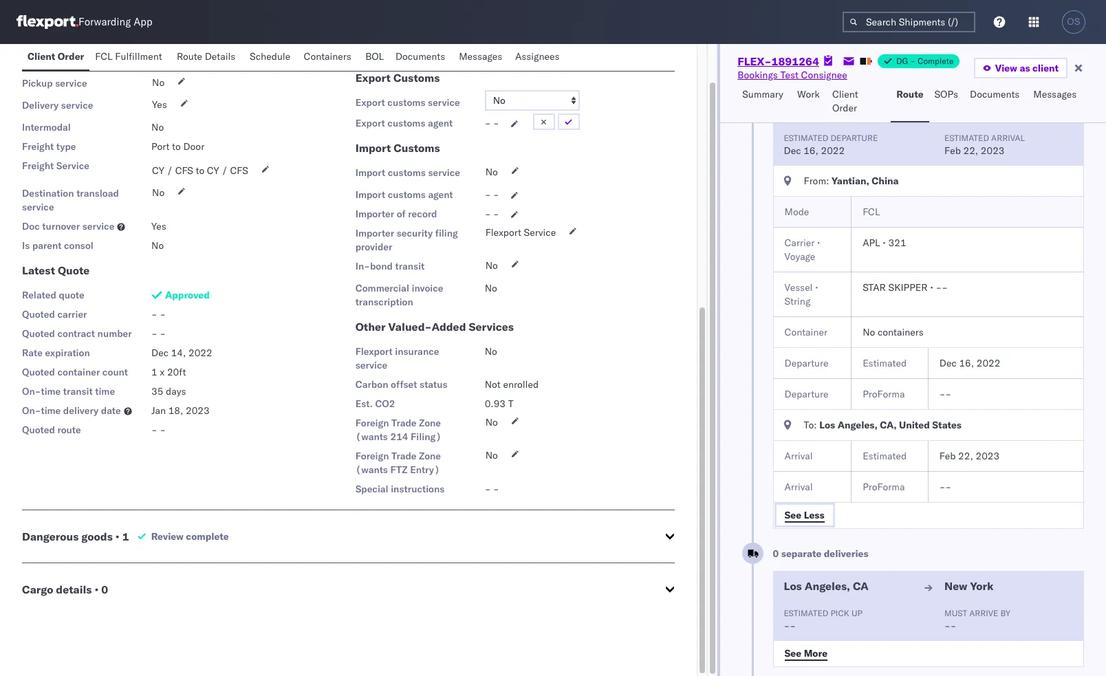 Task type: locate. For each thing, give the bounding box(es) containing it.
flexport for other valued-added services
[[356, 345, 393, 358]]

0 horizontal spatial service
[[56, 160, 89, 172]]

details
[[205, 50, 236, 63]]

los down "separate" on the bottom of page
[[784, 579, 802, 593]]

see more button
[[777, 643, 836, 664]]

foreign up special
[[356, 450, 389, 462]]

client order for client order button to the bottom
[[833, 88, 859, 114]]

to: los angeles, ca, united states
[[804, 419, 962, 432]]

2022 for dec 16, 2022
[[977, 357, 1001, 370]]

estimated down 'sops' button
[[945, 133, 990, 143]]

trade inside foreign trade zone (wants ftz entry)
[[392, 450, 417, 462]]

documents for left "documents" button
[[396, 50, 445, 63]]

1 x 20ft up 35 days
[[151, 366, 186, 379]]

1 vertical spatial trade
[[392, 450, 417, 462]]

-- down the feb 22, 2023
[[940, 481, 952, 493]]

order down incoterms
[[58, 50, 84, 63]]

22, down 'sops' button
[[964, 145, 979, 157]]

0 vertical spatial client order
[[28, 50, 84, 63]]

zone up filing)
[[419, 417, 441, 429]]

0 horizontal spatial destination
[[22, 187, 74, 200]]

0 horizontal spatial /
[[167, 164, 173, 177]]

0 vertical spatial arrival
[[785, 450, 813, 462]]

dec down work button
[[784, 145, 801, 157]]

customs up of
[[388, 189, 426, 201]]

customs for import customs
[[394, 141, 440, 155]]

1 vertical spatial arrival
[[785, 481, 813, 493]]

route inside route button
[[897, 88, 924, 100]]

1 vertical spatial importer
[[356, 227, 394, 239]]

1 horizontal spatial order
[[833, 102, 857, 114]]

consol
[[64, 239, 94, 252]]

containers
[[878, 326, 924, 339]]

1 horizontal spatial 2022
[[821, 145, 845, 157]]

united
[[900, 419, 930, 432]]

0 vertical spatial departure
[[785, 357, 829, 370]]

documents down view
[[970, 88, 1020, 100]]

quoted left the route at the left of the page
[[22, 424, 55, 436]]

quoted contract number
[[22, 328, 132, 340]]

to right port
[[172, 140, 181, 153]]

time
[[41, 385, 61, 398], [95, 385, 115, 398], [41, 405, 61, 417]]

work
[[798, 88, 820, 100]]

commercial
[[356, 282, 409, 295]]

status
[[420, 379, 448, 391]]

estimated down no containers
[[863, 357, 907, 370]]

1 vertical spatial client
[[833, 88, 859, 100]]

1 horizontal spatial documents button
[[965, 82, 1028, 123]]

1 horizontal spatial /
[[222, 164, 228, 177]]

flexport for importer security filing provider
[[486, 226, 522, 239]]

1 import from the top
[[356, 141, 391, 155]]

4 customs from the top
[[388, 189, 426, 201]]

foreign trade zone (wants 214 filing)
[[356, 417, 442, 443]]

ftz
[[391, 464, 408, 476]]

route for route details
[[177, 50, 202, 63]]

1 horizontal spatial destination
[[356, 47, 408, 59]]

-- up states
[[940, 388, 952, 401]]

2 import from the top
[[356, 167, 385, 179]]

filing)
[[411, 431, 442, 443]]

0 vertical spatial count
[[69, 55, 94, 67]]

of
[[397, 208, 406, 220]]

x down the "fob"
[[161, 54, 165, 67]]

record
[[408, 208, 437, 220]]

(wants inside the foreign trade zone (wants 214 filing)
[[356, 431, 388, 443]]

transit
[[395, 260, 425, 273], [63, 385, 93, 398]]

estimated arrival feb 22, 2023
[[945, 133, 1025, 157]]

arrival up see less
[[785, 481, 813, 493]]

1 importer from the top
[[356, 208, 394, 220]]

0 vertical spatial 22,
[[964, 145, 979, 157]]

feb down 'sops' button
[[945, 145, 961, 157]]

2 vertical spatial 1
[[122, 530, 129, 544]]

estimated for feb
[[945, 133, 990, 143]]

destination inside destination transload service
[[22, 187, 74, 200]]

0 vertical spatial on-
[[22, 385, 41, 398]]

1 vertical spatial to
[[196, 164, 205, 177]]

321
[[889, 237, 907, 249]]

client order button up pickup service
[[22, 44, 90, 71]]

1 vertical spatial fcl
[[863, 206, 881, 218]]

count up pickup service
[[69, 55, 94, 67]]

0 vertical spatial destination
[[356, 47, 408, 59]]

1 vertical spatial customs
[[394, 141, 440, 155]]

export customs service
[[356, 96, 460, 109]]

2022 inside estimated departure dec 16, 2022
[[821, 145, 845, 157]]

dec
[[784, 145, 801, 157], [151, 347, 169, 359], [940, 357, 957, 370]]

client order button up departure
[[827, 82, 891, 123]]

importer for importer of record
[[356, 208, 394, 220]]

1 zone from the top
[[419, 417, 441, 429]]

services
[[469, 320, 514, 334]]

quoted for quoted container count
[[22, 366, 55, 379]]

service up import customs agent
[[428, 167, 460, 179]]

1 / from the left
[[167, 164, 173, 177]]

valued-
[[389, 320, 432, 334]]

flexport right filing
[[486, 226, 522, 239]]

importer inside importer security filing provider
[[356, 227, 394, 239]]

feb inside estimated arrival feb 22, 2023
[[945, 145, 961, 157]]

import
[[356, 141, 391, 155], [356, 167, 385, 179], [356, 189, 385, 201]]

estimated inside estimated pick up --
[[784, 608, 829, 619]]

3 customs from the top
[[388, 167, 426, 179]]

quoted for quoted contract number
[[22, 328, 55, 340]]

1 vertical spatial proforma
[[863, 481, 905, 493]]

2 zone from the top
[[419, 450, 441, 462]]

see left more
[[785, 647, 802, 660]]

1 see from the top
[[785, 509, 802, 521]]

1 right goods
[[122, 530, 129, 544]]

1 vertical spatial route
[[897, 88, 924, 100]]

customs up export customs agent
[[388, 96, 426, 109]]

0 vertical spatial 1
[[152, 54, 158, 67]]

1 vertical spatial feb
[[940, 450, 956, 462]]

angeles,
[[838, 419, 878, 432], [805, 579, 851, 593]]

to down "door"
[[196, 164, 205, 177]]

0 vertical spatial fcl
[[95, 50, 113, 63]]

1 export from the top
[[356, 71, 391, 85]]

on- down rate
[[22, 385, 41, 398]]

service for flexport insurance service
[[356, 359, 388, 372]]

os button
[[1058, 6, 1090, 38]]

2 importer from the top
[[356, 227, 394, 239]]

• right details
[[95, 583, 99, 597]]

1 horizontal spatial documents
[[970, 88, 1020, 100]]

-- for dec 16, 2022
[[940, 388, 952, 401]]

dg - complete
[[897, 56, 954, 66]]

1 vertical spatial 20ft
[[167, 366, 186, 379]]

filing
[[435, 227, 458, 239]]

0 vertical spatial x
[[161, 54, 165, 67]]

fcl
[[95, 50, 113, 63], [863, 206, 881, 218]]

export for export customs service
[[356, 96, 385, 109]]

consignee
[[801, 69, 848, 81]]

flexport service
[[486, 226, 556, 239]]

messages button left assignees
[[454, 44, 510, 71]]

export
[[356, 71, 391, 85], [356, 96, 385, 109], [356, 117, 385, 129]]

messages down client
[[1034, 88, 1077, 100]]

import customs
[[356, 141, 440, 155]]

documents for the bottom "documents" button
[[970, 88, 1020, 100]]

service up export customs agent
[[428, 96, 460, 109]]

arrival for proforma
[[785, 481, 813, 493]]

2 trade from the top
[[392, 450, 417, 462]]

service down pickup service
[[61, 99, 93, 111]]

1 vertical spatial order
[[833, 102, 857, 114]]

time up quoted route
[[41, 405, 61, 417]]

1 vertical spatial departure
[[785, 388, 829, 401]]

flexport inside flexport insurance service
[[356, 345, 393, 358]]

(wants inside foreign trade zone (wants ftz entry)
[[356, 464, 388, 476]]

uat freight partner link
[[485, 46, 594, 60]]

1 quoted from the top
[[22, 308, 55, 321]]

cargo details • 0
[[22, 583, 108, 597]]

1 up 35
[[151, 366, 157, 379]]

0 horizontal spatial route
[[177, 50, 202, 63]]

2 foreign from the top
[[356, 450, 389, 462]]

1 vertical spatial 1
[[151, 366, 157, 379]]

bol
[[366, 50, 384, 63]]

1 horizontal spatial 0
[[773, 548, 779, 560]]

1 vertical spatial import
[[356, 167, 385, 179]]

proforma for dec
[[863, 388, 905, 401]]

3 quoted from the top
[[22, 366, 55, 379]]

foreign for foreign trade zone (wants ftz entry)
[[356, 450, 389, 462]]

service up doc
[[22, 201, 54, 213]]

1 vertical spatial zone
[[419, 450, 441, 462]]

customs up the import customs service
[[394, 141, 440, 155]]

2 proforma from the top
[[863, 481, 905, 493]]

messages button down client
[[1028, 82, 1085, 123]]

estimated inside estimated departure dec 16, 2022
[[784, 133, 829, 143]]

dec up states
[[940, 357, 957, 370]]

messages left assignees
[[459, 50, 503, 63]]

1 horizontal spatial client order
[[833, 88, 859, 114]]

1 horizontal spatial messages
[[1034, 88, 1077, 100]]

importer
[[356, 208, 394, 220], [356, 227, 394, 239]]

export down "export customs"
[[356, 96, 385, 109]]

foreign inside the foreign trade zone (wants 214 filing)
[[356, 417, 389, 429]]

estimated down los angeles, ca
[[784, 608, 829, 619]]

2 customs from the top
[[388, 117, 426, 129]]

transit down container
[[63, 385, 93, 398]]

service up consol
[[82, 220, 114, 233]]

1 vertical spatial angeles,
[[805, 579, 851, 593]]

0 vertical spatial zone
[[419, 417, 441, 429]]

• inside vessel • string
[[816, 281, 819, 294]]

transcription
[[356, 296, 414, 308]]

agent up record at the top of page
[[428, 189, 453, 201]]

customs down export customs service
[[388, 117, 426, 129]]

1 vertical spatial client order
[[833, 88, 859, 114]]

1 arrival from the top
[[785, 450, 813, 462]]

0 vertical spatial feb
[[945, 145, 961, 157]]

on- for on-time transit time
[[22, 385, 41, 398]]

2 arrival from the top
[[785, 481, 813, 493]]

0 vertical spatial 2023
[[981, 145, 1005, 157]]

freight right uat
[[506, 47, 539, 59]]

dec left 14,
[[151, 347, 169, 359]]

0 vertical spatial 1 x 20ft
[[152, 54, 187, 67]]

16, up states
[[960, 357, 975, 370]]

service for flexport service
[[524, 226, 556, 239]]

forwarding app link
[[17, 15, 153, 29]]

agent down export customs service
[[428, 117, 453, 129]]

0 horizontal spatial cfs
[[175, 164, 193, 177]]

0 separate deliveries
[[773, 548, 869, 560]]

dec 14, 2022
[[151, 347, 212, 359]]

quoted carrier
[[22, 308, 87, 321]]

0 vertical spatial see
[[785, 509, 802, 521]]

customs for export customs service
[[388, 96, 426, 109]]

dangerous goods • 1
[[22, 530, 129, 544]]

0 vertical spatial los
[[820, 419, 836, 432]]

estimated inside estimated arrival feb 22, 2023
[[945, 133, 990, 143]]

foreign inside foreign trade zone (wants ftz entry)
[[356, 450, 389, 462]]

0 horizontal spatial flexport
[[356, 345, 393, 358]]

flexport down other
[[356, 345, 393, 358]]

route down dg
[[897, 88, 924, 100]]

2 see from the top
[[785, 647, 802, 660]]

departure for proforma
[[785, 388, 829, 401]]

forwarding
[[78, 15, 131, 29]]

• right skipper
[[931, 281, 934, 294]]

intermodal
[[22, 121, 71, 134]]

freight for freight type
[[22, 140, 54, 153]]

new
[[945, 579, 968, 593]]

on-
[[22, 385, 41, 398], [22, 405, 41, 417]]

1 trade from the top
[[392, 417, 417, 429]]

service inside flexport insurance service
[[356, 359, 388, 372]]

import customs agent
[[356, 189, 453, 201]]

0 horizontal spatial transit
[[63, 385, 93, 398]]

port to door
[[151, 140, 205, 153]]

4 quoted from the top
[[22, 424, 55, 436]]

35 days
[[151, 385, 186, 398]]

1 horizontal spatial 16,
[[960, 357, 975, 370]]

on- up quoted route
[[22, 405, 41, 417]]

-
[[911, 56, 916, 66], [485, 117, 491, 129], [493, 117, 499, 129], [485, 189, 491, 201], [493, 189, 499, 201], [485, 208, 491, 220], [493, 208, 499, 220], [936, 281, 942, 294], [942, 281, 948, 294], [151, 308, 157, 321], [160, 308, 166, 321], [151, 328, 157, 340], [160, 328, 166, 340], [940, 388, 946, 401], [946, 388, 952, 401], [151, 424, 157, 436], [160, 424, 166, 436], [940, 481, 946, 493], [946, 481, 952, 493], [485, 483, 491, 496], [493, 483, 499, 496], [784, 620, 790, 632], [790, 620, 796, 632], [945, 620, 951, 632], [951, 620, 957, 632]]

vessel
[[785, 281, 813, 294]]

1 proforma from the top
[[863, 388, 905, 401]]

foreign down est. co2
[[356, 417, 389, 429]]

container down incoterms
[[22, 55, 66, 67]]

1 -- from the top
[[940, 388, 952, 401]]

0 left "separate" on the bottom of page
[[773, 548, 779, 560]]

departure for estimated
[[785, 357, 829, 370]]

freight
[[506, 47, 539, 59], [22, 140, 54, 153], [22, 160, 54, 172]]

feb down states
[[940, 450, 956, 462]]

1 horizontal spatial client order button
[[827, 82, 891, 123]]

0 horizontal spatial los
[[784, 579, 802, 593]]

container count
[[22, 55, 94, 67]]

0 horizontal spatial dec
[[151, 347, 169, 359]]

other valued-added services
[[356, 320, 514, 334]]

1 customs from the top
[[388, 96, 426, 109]]

documents up "export customs"
[[396, 50, 445, 63]]

2 -- from the top
[[940, 481, 952, 493]]

• right carrier
[[817, 237, 821, 249]]

(wants up special
[[356, 464, 388, 476]]

2023 inside estimated arrival feb 22, 2023
[[981, 145, 1005, 157]]

0 vertical spatial trade
[[392, 417, 417, 429]]

fcl inside 'button'
[[95, 50, 113, 63]]

destination for destination agent
[[356, 47, 408, 59]]

china
[[872, 175, 899, 187]]

los right to:
[[820, 419, 836, 432]]

work button
[[792, 82, 827, 123]]

cy
[[152, 164, 164, 177], [207, 164, 219, 177]]

importer up provider
[[356, 227, 394, 239]]

0 vertical spatial messages button
[[454, 44, 510, 71]]

1 vertical spatial --
[[940, 481, 952, 493]]

1 horizontal spatial cfs
[[230, 164, 248, 177]]

1 vertical spatial documents button
[[965, 82, 1028, 123]]

transit down importer security filing provider
[[395, 260, 425, 273]]

0 vertical spatial proforma
[[863, 388, 905, 401]]

1 horizontal spatial container
[[785, 326, 828, 339]]

1 (wants from the top
[[356, 431, 388, 443]]

1 horizontal spatial count
[[102, 366, 128, 379]]

quote
[[59, 289, 84, 301]]

20ft up days in the left bottom of the page
[[167, 366, 186, 379]]

see left the less
[[785, 509, 802, 521]]

angeles, left ca,
[[838, 419, 878, 432]]

angeles, up pick
[[805, 579, 851, 593]]

(wants left 214
[[356, 431, 388, 443]]

0 vertical spatial export
[[356, 71, 391, 85]]

documents button right bol
[[390, 44, 454, 71]]

bookings test consignee link
[[738, 68, 848, 82]]

time up date
[[95, 385, 115, 398]]

2 (wants from the top
[[356, 464, 388, 476]]

destination agent
[[356, 47, 435, 59]]

star
[[863, 281, 886, 294]]

client order down consignee on the right
[[833, 88, 859, 114]]

departure
[[785, 357, 829, 370], [785, 388, 829, 401]]

1 vertical spatial destination
[[22, 187, 74, 200]]

importer left of
[[356, 208, 394, 220]]

0 vertical spatial to
[[172, 140, 181, 153]]

1 horizontal spatial dec
[[784, 145, 801, 157]]

arrival down to:
[[785, 450, 813, 462]]

cfs
[[175, 164, 193, 177], [230, 164, 248, 177]]

dec for dec 14, 2022
[[151, 347, 169, 359]]

3 export from the top
[[356, 117, 385, 129]]

1 vertical spatial foreign
[[356, 450, 389, 462]]

quoted down related
[[22, 308, 55, 321]]

1 departure from the top
[[785, 357, 829, 370]]

voyage
[[785, 251, 816, 263]]

2 horizontal spatial dec
[[940, 357, 957, 370]]

trade inside the foreign trade zone (wants 214 filing)
[[392, 417, 417, 429]]

estimated departure dec 16, 2022
[[784, 133, 878, 157]]

1 x 20ft down the "fob"
[[152, 54, 187, 67]]

customs up export customs service
[[394, 71, 440, 85]]

summary
[[743, 88, 784, 100]]

20ft down the "fob"
[[168, 54, 187, 67]]

service inside destination transload service
[[22, 201, 54, 213]]

customs for import customs service
[[388, 167, 426, 179]]

• inside carrier • voyage
[[817, 237, 821, 249]]

to
[[172, 140, 181, 153], [196, 164, 205, 177]]

zone inside the foreign trade zone (wants 214 filing)
[[419, 417, 441, 429]]

insurance
[[395, 345, 439, 358]]

doc
[[22, 220, 40, 233]]

0 vertical spatial route
[[177, 50, 202, 63]]

review complete
[[151, 531, 229, 543]]

proforma up to: los angeles, ca, united states
[[863, 388, 905, 401]]

customs
[[388, 96, 426, 109], [388, 117, 426, 129], [388, 167, 426, 179], [388, 189, 426, 201]]

zone up entry) on the bottom of page
[[419, 450, 441, 462]]

2 on- from the top
[[22, 405, 41, 417]]

16, up from:
[[804, 145, 819, 157]]

2 quoted from the top
[[22, 328, 55, 340]]

2 export from the top
[[356, 96, 385, 109]]

1 vertical spatial (wants
[[356, 464, 388, 476]]

1 horizontal spatial flexport
[[486, 226, 522, 239]]

flexport. image
[[17, 15, 78, 29]]

rate expiration
[[22, 347, 90, 359]]

1 vertical spatial agent
[[428, 117, 453, 129]]

import down import customs
[[356, 167, 385, 179]]

export down bol
[[356, 71, 391, 85]]

zone inside foreign trade zone (wants ftz entry)
[[419, 450, 441, 462]]

0 horizontal spatial 16,
[[804, 145, 819, 157]]

carrier
[[57, 308, 87, 321]]

order up departure
[[833, 102, 857, 114]]

1 vertical spatial on-
[[22, 405, 41, 417]]

destination down the freight service
[[22, 187, 74, 200]]

0 vertical spatial foreign
[[356, 417, 389, 429]]

x up 35
[[160, 366, 165, 379]]

trade
[[392, 417, 417, 429], [392, 450, 417, 462]]

service for doc turnover service
[[82, 220, 114, 233]]

1 vertical spatial messages button
[[1028, 82, 1085, 123]]

1 horizontal spatial route
[[897, 88, 924, 100]]

export up import customs
[[356, 117, 385, 129]]

trade up 214
[[392, 417, 417, 429]]

• right vessel
[[816, 281, 819, 294]]

2023 for jan 18, 2023
[[186, 405, 210, 417]]

1 vertical spatial export
[[356, 96, 385, 109]]

up
[[852, 608, 863, 619]]

route inside route details button
[[177, 50, 202, 63]]

documents
[[396, 50, 445, 63], [970, 88, 1020, 100]]

1 on- from the top
[[22, 385, 41, 398]]

3 import from the top
[[356, 189, 385, 201]]

see for see more
[[785, 647, 802, 660]]

0 vertical spatial 0
[[773, 548, 779, 560]]

quoted up rate
[[22, 328, 55, 340]]

client order down incoterms
[[28, 50, 84, 63]]

quoted for quoted carrier
[[22, 308, 55, 321]]

trade up ftz
[[392, 450, 417, 462]]

22, down states
[[959, 450, 974, 462]]

destination up "export customs"
[[356, 47, 408, 59]]

days
[[166, 385, 186, 398]]

1 horizontal spatial cy
[[207, 164, 219, 177]]

1 foreign from the top
[[356, 417, 389, 429]]

2 departure from the top
[[785, 388, 829, 401]]

pickup service
[[22, 77, 87, 89]]

0 vertical spatial service
[[56, 160, 89, 172]]

0 horizontal spatial 2022
[[189, 347, 212, 359]]

import up importer of record
[[356, 189, 385, 201]]

importer for importer security filing provider
[[356, 227, 394, 239]]

client down incoterms
[[28, 50, 55, 63]]

customs for import customs agent
[[388, 189, 426, 201]]

zone
[[419, 417, 441, 429], [419, 450, 441, 462]]

2 vertical spatial 2023
[[976, 450, 1000, 462]]

route for route
[[897, 88, 924, 100]]

agent up "export customs"
[[410, 47, 435, 59]]

0 vertical spatial 16,
[[804, 145, 819, 157]]

review
[[151, 531, 184, 543]]

dangerous
[[22, 530, 79, 544]]

view
[[996, 62, 1018, 74]]

0 horizontal spatial client
[[28, 50, 55, 63]]



Task type: describe. For each thing, give the bounding box(es) containing it.
1 cfs from the left
[[175, 164, 193, 177]]

flexport insurance service
[[356, 345, 439, 372]]

in-
[[356, 260, 370, 273]]

entry)
[[410, 464, 440, 476]]

proforma for feb
[[863, 481, 905, 493]]

arrive
[[970, 608, 999, 619]]

0 vertical spatial 20ft
[[168, 54, 187, 67]]

35
[[151, 385, 163, 398]]

route details
[[177, 50, 236, 63]]

1 vertical spatial yes
[[151, 220, 166, 233]]

trade for 214
[[392, 417, 417, 429]]

service for freight service
[[56, 160, 89, 172]]

related quote
[[22, 289, 84, 301]]

0 vertical spatial order
[[58, 50, 84, 63]]

dec inside estimated departure dec 16, 2022
[[784, 145, 801, 157]]

number
[[97, 328, 132, 340]]

expiration
[[45, 347, 90, 359]]

service down container count
[[55, 77, 87, 89]]

0 horizontal spatial client order button
[[22, 44, 90, 71]]

quoted route
[[22, 424, 81, 436]]

1 vertical spatial x
[[160, 366, 165, 379]]

1 vertical spatial messages
[[1034, 88, 1077, 100]]

importer of record
[[356, 208, 437, 220]]

deliveries
[[824, 548, 869, 560]]

see more
[[785, 647, 828, 660]]

carrier • voyage
[[785, 237, 821, 263]]

transit for bond
[[395, 260, 425, 273]]

skipper
[[889, 281, 928, 294]]

cy / cfs to cy / cfs
[[152, 164, 248, 177]]

on-time transit time
[[22, 385, 115, 398]]

import customs service
[[356, 167, 460, 179]]

18,
[[168, 405, 183, 417]]

1 horizontal spatial messages button
[[1028, 82, 1085, 123]]

estimated for up
[[784, 608, 829, 619]]

0 vertical spatial client
[[28, 50, 55, 63]]

container for container count
[[22, 55, 66, 67]]

0 horizontal spatial messages button
[[454, 44, 510, 71]]

2 cy from the left
[[207, 164, 219, 177]]

import for import customs agent
[[356, 189, 385, 201]]

est. co2
[[356, 398, 395, 410]]

uat freight partner
[[485, 47, 576, 59]]

client
[[1033, 62, 1059, 74]]

fcl fulfillment button
[[90, 44, 171, 71]]

2022 for dec 14, 2022
[[189, 347, 212, 359]]

export for export customs agent
[[356, 117, 385, 129]]

(wants for foreign trade zone (wants 214 filing)
[[356, 431, 388, 443]]

special instructions
[[356, 483, 445, 496]]

containers
[[304, 50, 352, 63]]

more
[[804, 647, 828, 660]]

transload
[[76, 187, 119, 200]]

0.93 t
[[485, 398, 514, 410]]

new york
[[945, 579, 994, 593]]

destination transload service
[[22, 187, 119, 213]]

1 vertical spatial count
[[102, 366, 128, 379]]

flex-
[[738, 54, 772, 68]]

0 vertical spatial angeles,
[[838, 419, 878, 432]]

ca
[[853, 579, 869, 593]]

export customs agent
[[356, 117, 453, 129]]

14,
[[171, 347, 186, 359]]

see less
[[785, 509, 825, 521]]

22, inside estimated arrival feb 22, 2023
[[964, 145, 979, 157]]

jan
[[151, 405, 166, 417]]

1 vertical spatial 1 x 20ft
[[151, 366, 186, 379]]

service for import customs service
[[428, 167, 460, 179]]

to:
[[804, 419, 817, 432]]

0 vertical spatial yes
[[152, 98, 167, 111]]

• right goods
[[115, 530, 120, 544]]

fcl for fcl
[[863, 206, 881, 218]]

complete
[[186, 531, 229, 543]]

1 cy from the left
[[152, 164, 164, 177]]

estimated for dec
[[784, 133, 829, 143]]

see for see less
[[785, 509, 802, 521]]

flex-1891264
[[738, 54, 820, 68]]

customs for export customs
[[394, 71, 440, 85]]

0 vertical spatial agent
[[410, 47, 435, 59]]

1 vertical spatial client order button
[[827, 82, 891, 123]]

0 vertical spatial freight
[[506, 47, 539, 59]]

agent for export customs
[[428, 117, 453, 129]]

bond
[[370, 260, 393, 273]]

customs for export customs agent
[[388, 117, 426, 129]]

quote
[[58, 264, 90, 277]]

2 / from the left
[[222, 164, 228, 177]]

• right apl
[[883, 237, 886, 249]]

offset
[[391, 379, 417, 391]]

yantian,
[[832, 175, 870, 187]]

1 vertical spatial los
[[784, 579, 802, 593]]

fcl for fcl fulfillment
[[95, 50, 113, 63]]

pick
[[831, 608, 850, 619]]

route details button
[[171, 44, 244, 71]]

date
[[101, 405, 121, 417]]

type
[[56, 140, 76, 153]]

agent for import customs
[[428, 189, 453, 201]]

trade for ftz
[[392, 450, 417, 462]]

importer security filing provider
[[356, 227, 458, 253]]

details
[[56, 583, 92, 597]]

Search Shipments (/) text field
[[843, 12, 976, 32]]

import for import customs
[[356, 141, 391, 155]]

client order for the leftmost client order button
[[28, 50, 84, 63]]

1 horizontal spatial los
[[820, 419, 836, 432]]

0 horizontal spatial documents button
[[390, 44, 454, 71]]

on- for on-time delivery date
[[22, 405, 41, 417]]

not
[[485, 379, 501, 391]]

2 cfs from the left
[[230, 164, 248, 177]]

bookings test consignee
[[738, 69, 848, 81]]

0 vertical spatial messages
[[459, 50, 503, 63]]

not enrolled
[[485, 379, 539, 391]]

1891264
[[772, 54, 820, 68]]

separate
[[782, 548, 822, 560]]

import for import customs service
[[356, 167, 385, 179]]

dec for dec 16, 2022
[[940, 357, 957, 370]]

approved
[[165, 289, 210, 301]]

0.93
[[485, 398, 506, 410]]

214
[[391, 431, 408, 443]]

estimated down to: los angeles, ca, united states
[[863, 450, 907, 462]]

goods
[[81, 530, 113, 544]]

bol button
[[360, 44, 390, 71]]

quoted for quoted route
[[22, 424, 55, 436]]

zone for foreign trade zone (wants 214 filing)
[[419, 417, 441, 429]]

test
[[781, 69, 799, 81]]

0 horizontal spatial 0
[[101, 583, 108, 597]]

apl • 321
[[863, 237, 907, 249]]

as
[[1020, 62, 1031, 74]]

fcl fulfillment
[[95, 50, 162, 63]]

1 horizontal spatial client
[[833, 88, 859, 100]]

jan 18, 2023
[[151, 405, 210, 417]]

(wants for foreign trade zone (wants ftz entry)
[[356, 464, 388, 476]]

added
[[432, 320, 466, 334]]

service for destination transload service
[[22, 201, 54, 213]]

destination for destination transload service
[[22, 187, 74, 200]]

-- for feb 22, 2023
[[940, 481, 952, 493]]

export for export customs
[[356, 71, 391, 85]]

1 horizontal spatial to
[[196, 164, 205, 177]]

ca,
[[880, 419, 897, 432]]

foreign for foreign trade zone (wants 214 filing)
[[356, 417, 389, 429]]

service for export customs service
[[428, 96, 460, 109]]

states
[[933, 419, 962, 432]]

freight for freight service
[[22, 160, 54, 172]]

turnover
[[42, 220, 80, 233]]

arrival for estimated
[[785, 450, 813, 462]]

0 horizontal spatial count
[[69, 55, 94, 67]]

transit for time
[[63, 385, 93, 398]]

2023 for feb 22, 2023
[[976, 450, 1000, 462]]

invoice
[[412, 282, 444, 295]]

dec 16, 2022
[[940, 357, 1001, 370]]

container for container
[[785, 326, 828, 339]]

time for delivery
[[41, 405, 61, 417]]

time for transit
[[41, 385, 61, 398]]

0 horizontal spatial to
[[172, 140, 181, 153]]

sops button
[[929, 82, 965, 123]]

view as client
[[996, 62, 1059, 74]]

1 vertical spatial 16,
[[960, 357, 975, 370]]

doc turnover service
[[22, 220, 114, 233]]

zone for foreign trade zone (wants ftz entry)
[[419, 450, 441, 462]]

16, inside estimated departure dec 16, 2022
[[804, 145, 819, 157]]

commercial invoice transcription
[[356, 282, 444, 308]]

1 vertical spatial 22,
[[959, 450, 974, 462]]

contract
[[57, 328, 95, 340]]

is parent consol
[[22, 239, 94, 252]]



Task type: vqa. For each thing, say whether or not it's contained in the screenshot.
DG on the top right of the page
yes



